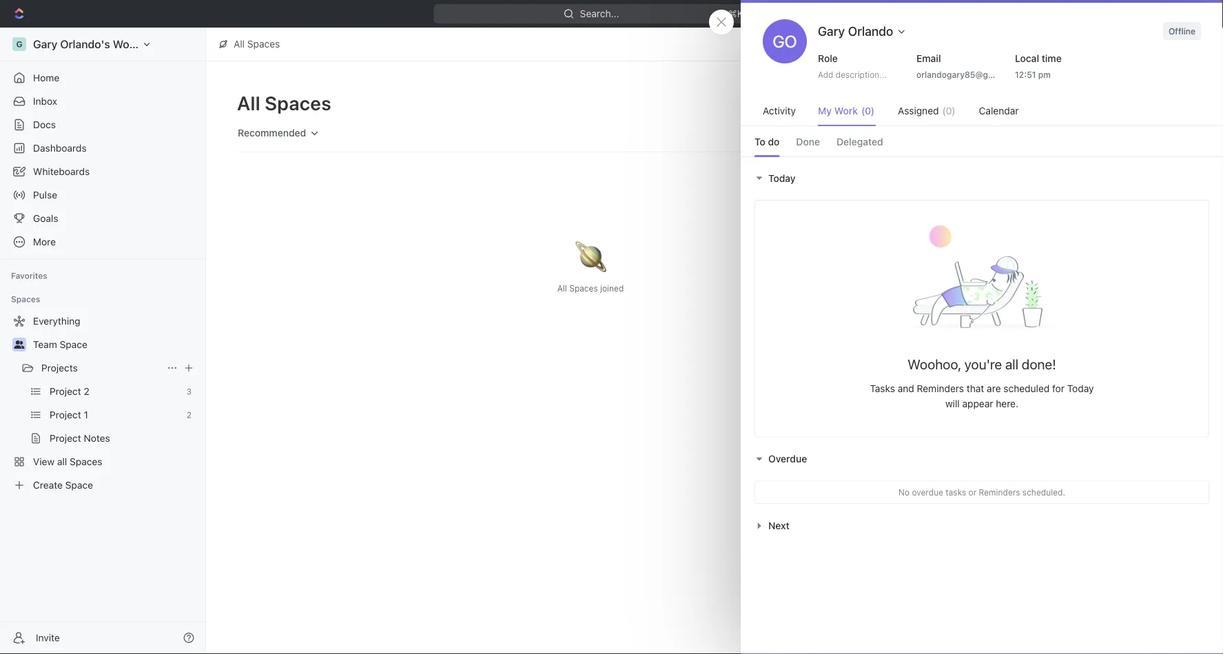 Task type: vqa. For each thing, say whether or not it's contained in the screenshot.
Project corresponding to Project 1
yes



Task type: describe. For each thing, give the bounding box(es) containing it.
2 vertical spatial all
[[558, 283, 567, 293]]

scheduled.
[[1023, 488, 1066, 497]]

assigned (0)
[[898, 105, 956, 117]]

0 horizontal spatial search...
[[580, 8, 620, 19]]

user group image
[[14, 341, 24, 349]]

0 vertical spatial team space
[[1011, 152, 1066, 163]]

12:51
[[1016, 70, 1037, 79]]

0 vertical spatial all spaces
[[234, 38, 280, 50]]

user group image
[[989, 154, 998, 161]]

woohoo, you're all done!
[[908, 356, 1057, 372]]

docs
[[33, 119, 56, 130]]

view all spaces
[[33, 456, 102, 467]]

view
[[33, 456, 55, 467]]

1 (0) from the left
[[862, 105, 875, 117]]

projects
[[41, 362, 78, 374]]

today button
[[755, 172, 800, 184]]

inbox link
[[6, 90, 200, 112]]

more button
[[6, 231, 200, 253]]

visible spaces spaces shown in your left sidebar.
[[985, 97, 1118, 125]]

project 1 link
[[50, 404, 181, 426]]

gary orlando's workspace
[[33, 38, 170, 51]]

1
[[84, 409, 88, 421]]

team inside sidebar navigation
[[33, 339, 57, 350]]

gary orlando
[[818, 23, 894, 38]]

project 1
[[50, 409, 88, 421]]

favorites
[[11, 271, 47, 281]]

visible
[[985, 97, 1022, 111]]

new button
[[1106, 3, 1154, 25]]

1 vertical spatial all
[[237, 91, 261, 114]]

for
[[1053, 383, 1065, 394]]

⌘k
[[729, 8, 744, 19]]

delegated
[[837, 136, 884, 148]]

done!
[[1022, 356, 1057, 372]]

and
[[898, 383, 915, 394]]

tasks
[[870, 383, 896, 394]]

scheduled
[[1004, 383, 1050, 394]]

pm
[[1039, 70, 1051, 79]]

shown
[[1016, 116, 1041, 125]]

overdue
[[769, 453, 807, 465]]

new space
[[886, 98, 936, 109]]

email
[[917, 53, 941, 64]]

description...
[[836, 70, 887, 79]]

new for new
[[1126, 8, 1146, 19]]

tasks
[[946, 488, 967, 497]]

upgrade
[[1054, 8, 1094, 19]]

orlando
[[848, 23, 894, 38]]

done
[[797, 136, 820, 148]]

create space link
[[6, 474, 197, 496]]

all inside to do tab panel
[[1006, 356, 1019, 372]]

g
[[16, 39, 22, 49]]

recommended button
[[232, 121, 326, 145]]

activity
[[763, 105, 796, 117]]

no
[[899, 488, 910, 497]]

orlandogary85@gmail.com
[[917, 70, 1025, 79]]

to
[[755, 136, 766, 148]]

goals
[[33, 213, 58, 224]]

to do tab panel
[[741, 156, 1224, 548]]

space down in
[[1038, 152, 1066, 163]]

space up the projects
[[60, 339, 87, 350]]

will
[[946, 398, 960, 410]]

in
[[1044, 116, 1050, 125]]

home link
[[6, 67, 200, 89]]

project 2
[[50, 386, 90, 397]]

project 2 link
[[50, 381, 181, 403]]

role
[[818, 53, 838, 64]]

all spaces joined
[[558, 283, 624, 293]]

space inside button
[[908, 98, 936, 109]]

gary for gary orlando's workspace
[[33, 38, 57, 51]]

offline
[[1169, 26, 1196, 36]]

appear
[[963, 398, 994, 410]]

are
[[987, 383, 1001, 394]]

0 horizontal spatial today
[[769, 172, 796, 184]]

orlando's
[[60, 38, 110, 51]]

today inside tasks and reminders that are scheduled for today will appear here.
[[1068, 383, 1094, 394]]

go
[[773, 32, 797, 51]]

tab list containing to do
[[741, 126, 1224, 156]]

view all spaces link
[[6, 451, 197, 473]]

gary orlando's workspace, , element
[[12, 37, 26, 51]]



Task type: locate. For each thing, give the bounding box(es) containing it.
gary right g
[[33, 38, 57, 51]]

1 horizontal spatial today
[[1068, 383, 1094, 394]]

team space link
[[33, 334, 197, 356]]

invite
[[36, 632, 60, 644]]

my
[[818, 105, 832, 117]]

overdue
[[912, 488, 944, 497]]

1 horizontal spatial team space
[[1011, 152, 1066, 163]]

1 vertical spatial project
[[50, 409, 81, 421]]

upgrade link
[[1035, 4, 1101, 23]]

whiteboards
[[33, 166, 90, 177]]

1 horizontal spatial gary
[[818, 23, 845, 38]]

2
[[84, 386, 90, 397], [187, 410, 192, 420]]

tree inside sidebar navigation
[[6, 310, 200, 496]]

sidebar navigation
[[0, 28, 209, 654]]

home
[[33, 72, 59, 83]]

do
[[768, 136, 780, 148]]

create space
[[33, 479, 93, 491]]

0 horizontal spatial reminders
[[917, 383, 965, 394]]

all spaces
[[234, 38, 280, 50], [237, 91, 332, 114]]

more
[[33, 236, 56, 248]]

gary inside sidebar navigation
[[33, 38, 57, 51]]

project for project notes
[[50, 433, 81, 444]]

all inside view all spaces link
[[57, 456, 67, 467]]

reminders inside tasks and reminders that are scheduled for today will appear here.
[[917, 383, 965, 394]]

tree
[[6, 310, 200, 496]]

new space button
[[865, 92, 945, 114]]

joined
[[601, 283, 624, 293]]

my work (0)
[[818, 105, 875, 117]]

dashboards link
[[6, 137, 200, 159]]

gary
[[818, 23, 845, 38], [33, 38, 57, 51]]

1 vertical spatial search...
[[897, 127, 936, 139]]

(0)
[[862, 105, 875, 117], [943, 105, 956, 117]]

2 down 3
[[187, 410, 192, 420]]

today right for
[[1068, 383, 1094, 394]]

space up search... button
[[908, 98, 936, 109]]

1 vertical spatial team space
[[33, 339, 87, 350]]

inbox
[[33, 95, 57, 107]]

today
[[769, 172, 796, 184], [1068, 383, 1094, 394]]

1 horizontal spatial reminders
[[979, 488, 1021, 497]]

team space down in
[[1011, 152, 1066, 163]]

gary orlando button
[[813, 19, 913, 43], [813, 19, 913, 43]]

all right view
[[57, 456, 67, 467]]

reminders up will
[[917, 383, 965, 394]]

next button
[[755, 520, 793, 531]]

all left done! at the right of the page
[[1006, 356, 1019, 372]]

everything
[[33, 315, 80, 327]]

assigned
[[898, 105, 939, 117]]

1 horizontal spatial team
[[1011, 152, 1035, 163]]

team right user group icon
[[33, 339, 57, 350]]

0 horizontal spatial team
[[33, 339, 57, 350]]

new up search... button
[[886, 98, 906, 109]]

0 horizontal spatial gary
[[33, 38, 57, 51]]

here.
[[996, 398, 1019, 410]]

1 vertical spatial reminders
[[979, 488, 1021, 497]]

tasks and reminders that are scheduled for today will appear here.
[[870, 383, 1094, 410]]

create
[[33, 479, 63, 491]]

search... inside search... button
[[897, 127, 936, 139]]

add description... button
[[813, 66, 904, 83]]

space down view all spaces
[[65, 479, 93, 491]]

team space up the projects
[[33, 339, 87, 350]]

notes
[[84, 433, 110, 444]]

1 vertical spatial all spaces
[[237, 91, 332, 114]]

time
[[1042, 53, 1062, 64]]

search...
[[580, 8, 620, 19], [897, 127, 936, 139]]

overdue button
[[755, 453, 811, 465]]

sidebar.
[[1087, 116, 1118, 125]]

pulse
[[33, 189, 57, 201]]

0 vertical spatial all
[[1006, 356, 1019, 372]]

add
[[818, 70, 834, 79]]

woohoo,
[[908, 356, 962, 372]]

0 horizontal spatial new
[[886, 98, 906, 109]]

tab list
[[741, 126, 1224, 156]]

everything link
[[6, 310, 197, 332]]

team right user group image
[[1011, 152, 1035, 163]]

1 vertical spatial team
[[33, 339, 57, 350]]

local time 12:51 pm
[[1016, 53, 1062, 79]]

tree containing everything
[[6, 310, 200, 496]]

1 horizontal spatial 2
[[187, 410, 192, 420]]

docs link
[[6, 114, 200, 136]]

1 horizontal spatial new
[[1126, 8, 1146, 19]]

to do button
[[755, 128, 780, 156]]

gary for gary orlando
[[818, 23, 845, 38]]

1 horizontal spatial search...
[[897, 127, 936, 139]]

all
[[234, 38, 245, 50], [237, 91, 261, 114], [558, 283, 567, 293]]

spaces
[[247, 38, 280, 50], [265, 91, 332, 114], [1024, 97, 1065, 111], [985, 116, 1014, 125], [570, 283, 598, 293], [11, 294, 40, 304], [70, 456, 102, 467]]

no overdue tasks or reminders scheduled.
[[899, 488, 1066, 497]]

3 project from the top
[[50, 433, 81, 444]]

project notes link
[[50, 427, 197, 450]]

0 horizontal spatial (0)
[[862, 105, 875, 117]]

reminders right the or
[[979, 488, 1021, 497]]

project for project 2
[[50, 386, 81, 397]]

favorites button
[[6, 267, 53, 284]]

new right upgrade
[[1126, 8, 1146, 19]]

work
[[835, 105, 858, 117]]

1 project from the top
[[50, 386, 81, 397]]

project up project 1
[[50, 386, 81, 397]]

0 vertical spatial search...
[[580, 8, 620, 19]]

projects link
[[41, 357, 161, 379]]

2 project from the top
[[50, 409, 81, 421]]

(0) right the 'assigned'
[[943, 105, 956, 117]]

0 vertical spatial all
[[234, 38, 245, 50]]

0 horizontal spatial 2
[[84, 386, 90, 397]]

project up view all spaces
[[50, 433, 81, 444]]

whiteboards link
[[6, 161, 200, 183]]

pulse link
[[6, 184, 200, 206]]

0 vertical spatial today
[[769, 172, 796, 184]]

team space
[[1011, 152, 1066, 163], [33, 339, 87, 350]]

1 vertical spatial new
[[886, 98, 906, 109]]

1 horizontal spatial all
[[1006, 356, 1019, 372]]

0 vertical spatial reminders
[[917, 383, 965, 394]]

that
[[967, 383, 985, 394]]

role add description...
[[818, 53, 887, 79]]

0 vertical spatial team
[[1011, 152, 1035, 163]]

next
[[769, 520, 790, 531]]

search... button
[[878, 122, 945, 144]]

to do
[[755, 136, 780, 148]]

all
[[1006, 356, 1019, 372], [57, 456, 67, 467]]

your
[[1053, 116, 1070, 125]]

you're
[[965, 356, 1002, 372]]

0 vertical spatial project
[[50, 386, 81, 397]]

2 vertical spatial project
[[50, 433, 81, 444]]

0 vertical spatial 2
[[84, 386, 90, 397]]

dashboards
[[33, 142, 87, 154]]

0 horizontal spatial team space
[[33, 339, 87, 350]]

project
[[50, 386, 81, 397], [50, 409, 81, 421], [50, 433, 81, 444]]

project left 1 on the bottom left
[[50, 409, 81, 421]]

1 vertical spatial all
[[57, 456, 67, 467]]

2 up 1 on the bottom left
[[84, 386, 90, 397]]

1 vertical spatial 2
[[187, 410, 192, 420]]

project for project 1
[[50, 409, 81, 421]]

goals link
[[6, 208, 200, 230]]

or
[[969, 488, 977, 497]]

recommended
[[238, 127, 306, 139]]

3
[[186, 387, 192, 396]]

project notes
[[50, 433, 110, 444]]

today down do
[[769, 172, 796, 184]]

team space inside tree
[[33, 339, 87, 350]]

gary up the role
[[818, 23, 845, 38]]

workspace
[[113, 38, 170, 51]]

new for new space
[[886, 98, 906, 109]]

0 vertical spatial new
[[1126, 8, 1146, 19]]

local
[[1016, 53, 1040, 64]]

0 horizontal spatial all
[[57, 456, 67, 467]]

(0) right "work"
[[862, 105, 875, 117]]

1 vertical spatial today
[[1068, 383, 1094, 394]]

2 (0) from the left
[[943, 105, 956, 117]]

1 horizontal spatial (0)
[[943, 105, 956, 117]]

left
[[1072, 116, 1085, 125]]



